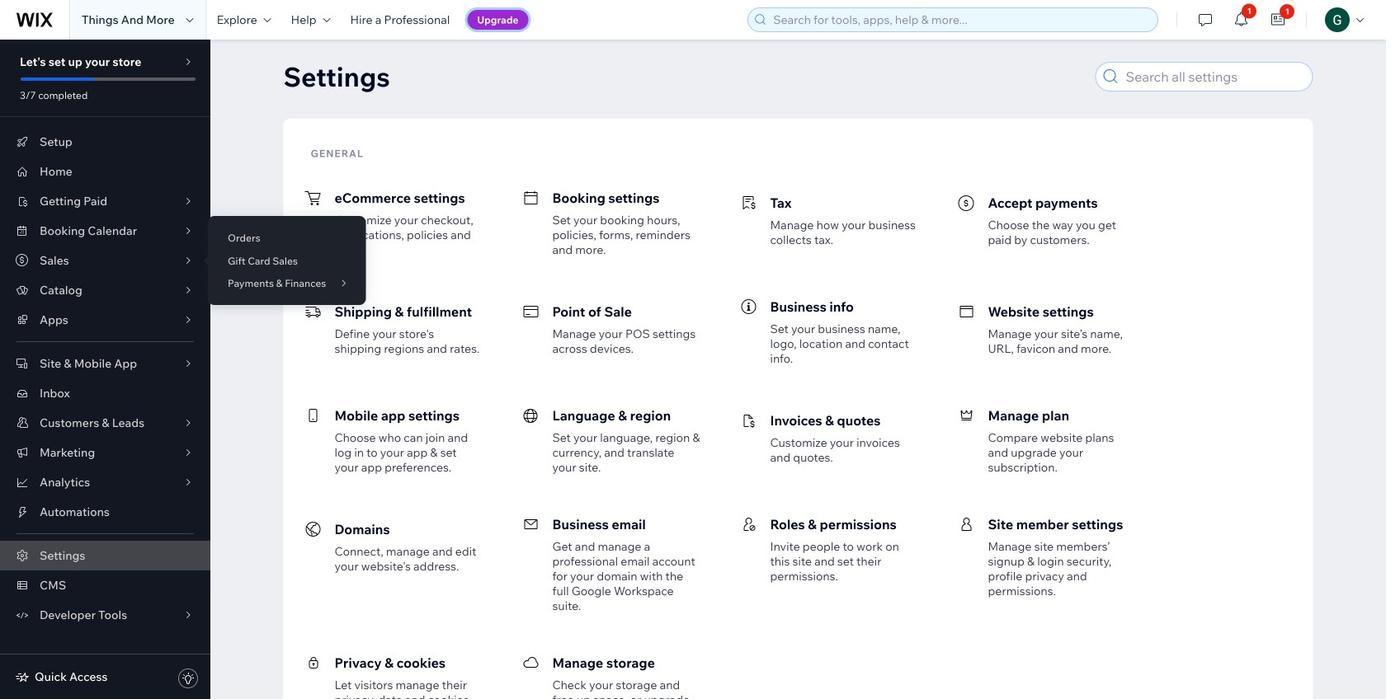 Task type: locate. For each thing, give the bounding box(es) containing it.
general-section element
[[298, 163, 1298, 700]]

sidebar element
[[0, 40, 210, 700]]



Task type: vqa. For each thing, say whether or not it's contained in the screenshot.
tab list
no



Task type: describe. For each thing, give the bounding box(es) containing it.
Search all settings field
[[1121, 63, 1307, 91]]

Search for tools, apps, help & more... field
[[768, 8, 1153, 31]]



